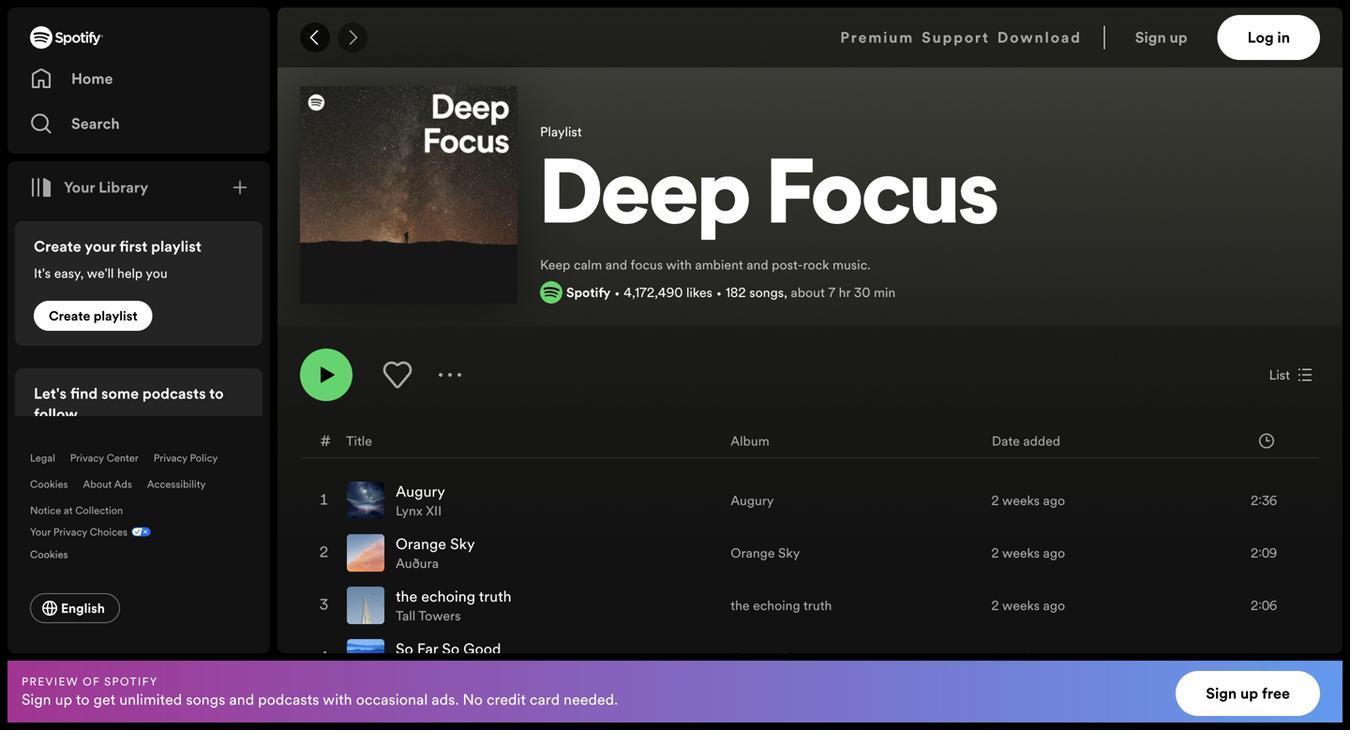 Task type: locate. For each thing, give the bounding box(es) containing it.
0 horizontal spatial podcasts
[[142, 384, 206, 404]]

with left occasional
[[323, 689, 352, 710]]

rock
[[803, 256, 829, 274]]

main element
[[8, 8, 270, 654]]

# row
[[301, 425, 1319, 459]]

3 ago from the top
[[1043, 597, 1065, 615]]

echoing inside the echoing truth tall towers
[[421, 587, 475, 607]]

2 2 from the top
[[991, 544, 999, 562]]

occasional
[[356, 689, 428, 710]]

so far so good
[[396, 639, 501, 660]]

2:09
[[1251, 544, 1277, 562]]

0 horizontal spatial truth
[[479, 587, 512, 607]]

echoing down orange sky auðura on the left bottom of the page
[[421, 587, 475, 607]]

weeks
[[1002, 492, 1040, 510], [1002, 544, 1040, 562], [1002, 597, 1040, 615], [1002, 649, 1040, 667]]

so far so good link
[[396, 639, 501, 660]]

sign for sign up
[[1135, 27, 1166, 48]]

augury up orange sky
[[731, 492, 774, 510]]

1 horizontal spatial to
[[209, 384, 224, 404]]

so right far
[[442, 639, 460, 660]]

sign inside sign up free button
[[1206, 684, 1237, 704]]

1 horizontal spatial songs
[[749, 284, 784, 301]]

your library button
[[23, 169, 156, 206]]

log in
[[1248, 27, 1290, 48]]

the echoing truth link down orange sky auðura on the left bottom of the page
[[396, 587, 512, 607]]

0 horizontal spatial to
[[76, 689, 90, 710]]

privacy for privacy center
[[70, 451, 104, 465]]

cookies down your privacy choices
[[30, 548, 68, 562]]

orange sky link up the echoing truth
[[731, 544, 800, 562]]

orange
[[396, 534, 446, 555], [731, 544, 775, 562]]

1 horizontal spatial the echoing truth link
[[731, 597, 832, 615]]

date added
[[992, 432, 1061, 450]]

1 horizontal spatial your
[[64, 177, 95, 198]]

so left far
[[396, 639, 413, 660]]

premium support download
[[840, 27, 1082, 48]]

0 horizontal spatial so
[[396, 639, 413, 660]]

2 ago from the top
[[1043, 544, 1065, 562]]

playlist
[[151, 236, 201, 257], [93, 307, 138, 325]]

1 ago from the top
[[1043, 492, 1065, 510]]

up left free
[[1241, 684, 1258, 704]]

premium
[[840, 27, 914, 48]]

0 horizontal spatial your
[[30, 525, 51, 539]]

collection
[[75, 504, 123, 518]]

2 weeks ago for orange sky
[[991, 544, 1065, 562]]

about ads link
[[83, 477, 132, 491]]

library
[[99, 177, 148, 198]]

2 horizontal spatial sign
[[1206, 684, 1237, 704]]

and
[[605, 256, 627, 274], [747, 256, 769, 274], [229, 689, 254, 710]]

hills
[[767, 649, 793, 667]]

0 vertical spatial playlist
[[151, 236, 201, 257]]

auðura
[[396, 555, 439, 572]]

up inside top bar and user menu element
[[1170, 27, 1188, 48]]

2:31
[[1251, 649, 1277, 667]]

privacy center
[[70, 451, 139, 465]]

spotify inside preview of spotify sign up to get unlimited songs and podcasts with occasional ads. no credit card needed.
[[104, 674, 158, 689]]

and inside preview of spotify sign up to get unlimited songs and podcasts with occasional ads. no credit card needed.
[[229, 689, 254, 710]]

truth inside the echoing truth tall towers
[[479, 587, 512, 607]]

0 horizontal spatial the echoing truth link
[[396, 587, 512, 607]]

augury link
[[396, 482, 445, 502], [731, 492, 774, 510]]

accessibility link
[[147, 477, 206, 491]]

echoing for the echoing truth tall towers
[[421, 587, 475, 607]]

sign inside preview of spotify sign up to get unlimited songs and podcasts with occasional ads. no credit card needed.
[[22, 689, 51, 710]]

home link
[[30, 60, 248, 98]]

2 weeks ago
[[991, 492, 1065, 510], [991, 544, 1065, 562], [991, 597, 1065, 615], [991, 649, 1065, 667]]

the echoing truth cell
[[347, 580, 716, 631]]

the echoing truth link
[[396, 587, 512, 607], [731, 597, 832, 615]]

0 horizontal spatial spotify
[[104, 674, 158, 689]]

30
[[854, 284, 871, 301]]

create playlist button
[[34, 301, 153, 331]]

legal link
[[30, 451, 55, 465]]

truth for the echoing truth tall towers
[[479, 587, 512, 607]]

lynx
[[396, 502, 423, 520]]

up inside preview of spotify sign up to get unlimited songs and podcasts with occasional ads. no credit card needed.
[[55, 689, 72, 710]]

ads
[[114, 477, 132, 491]]

up
[[1170, 27, 1188, 48], [1241, 684, 1258, 704], [55, 689, 72, 710]]

spotify right "of"
[[104, 674, 158, 689]]

to up policy
[[209, 384, 224, 404]]

follow
[[34, 404, 78, 425]]

1 horizontal spatial orange
[[731, 544, 775, 562]]

your inside button
[[64, 177, 95, 198]]

with
[[666, 256, 692, 274], [323, 689, 352, 710]]

sky inside orange sky auðura
[[450, 534, 475, 555]]

1 vertical spatial songs
[[186, 689, 225, 710]]

echoing
[[421, 587, 475, 607], [753, 597, 800, 615]]

cookies link down your privacy choices
[[30, 543, 83, 564]]

to inside let's find some podcasts to follow
[[209, 384, 224, 404]]

4 2 weeks ago from the top
[[991, 649, 1065, 667]]

1 horizontal spatial echoing
[[753, 597, 800, 615]]

sign up free button
[[1176, 671, 1320, 716]]

0 vertical spatial cookies
[[30, 477, 68, 491]]

of
[[83, 674, 100, 689]]

your privacy choices
[[30, 525, 128, 539]]

the for the echoing truth tall towers
[[396, 587, 417, 607]]

4 ago from the top
[[1043, 649, 1065, 667]]

sign up
[[1135, 27, 1188, 48]]

1 vertical spatial cookies
[[30, 548, 68, 562]]

1 horizontal spatial truth
[[804, 597, 832, 615]]

the inside the echoing truth tall towers
[[396, 587, 417, 607]]

focus
[[767, 155, 999, 245]]

augury up orange sky auðura on the left bottom of the page
[[396, 482, 445, 502]]

create down "easy,"
[[49, 307, 90, 325]]

0 horizontal spatial playlist
[[93, 307, 138, 325]]

first
[[119, 236, 148, 257]]

1 horizontal spatial augury
[[731, 492, 774, 510]]

up for sign up
[[1170, 27, 1188, 48]]

orange sky link
[[396, 534, 475, 555], [731, 544, 800, 562]]

orange down lynx xii link
[[396, 534, 446, 555]]

preview
[[22, 674, 79, 689]]

1 horizontal spatial podcasts
[[258, 689, 319, 710]]

playlist inside button
[[93, 307, 138, 325]]

0 horizontal spatial augury
[[396, 482, 445, 502]]

create playlist
[[49, 307, 138, 325]]

0 vertical spatial songs
[[749, 284, 784, 301]]

create for playlist
[[49, 307, 90, 325]]

playlist up you
[[151, 236, 201, 257]]

your for your privacy choices
[[30, 525, 51, 539]]

your down the notice
[[30, 525, 51, 539]]

list
[[1269, 366, 1290, 384]]

create inside create your first playlist it's easy, we'll help you
[[34, 236, 81, 257]]

3 weeks from the top
[[1002, 597, 1040, 615]]

1 horizontal spatial up
[[1170, 27, 1188, 48]]

your
[[84, 236, 116, 257]]

with up 4,172,490 likes
[[666, 256, 692, 274]]

2 weeks from the top
[[1002, 544, 1040, 562]]

privacy up about
[[70, 451, 104, 465]]

spotify down calm
[[566, 284, 611, 301]]

deep
[[540, 155, 750, 245]]

the down 'auðura' link
[[396, 587, 417, 607]]

1 vertical spatial spotify
[[104, 674, 158, 689]]

to left get
[[76, 689, 90, 710]]

1 2 weeks ago from the top
[[991, 492, 1065, 510]]

orange sky auðura
[[396, 534, 475, 572]]

2 2 weeks ago from the top
[[991, 544, 1065, 562]]

easy,
[[54, 264, 84, 282]]

podcasts
[[142, 384, 206, 404], [258, 689, 319, 710]]

support button
[[922, 15, 990, 60]]

1 vertical spatial with
[[323, 689, 352, 710]]

date
[[992, 432, 1020, 450]]

create inside button
[[49, 307, 90, 325]]

the echoing truth link up hills on the bottom right of page
[[731, 597, 832, 615]]

search link
[[30, 105, 248, 143]]

0 horizontal spatial and
[[229, 689, 254, 710]]

ago for the echoing truth
[[1043, 597, 1065, 615]]

182 songs , about 7 hr 30 min
[[726, 284, 896, 301]]

0 horizontal spatial with
[[323, 689, 352, 710]]

privacy up accessibility
[[154, 451, 187, 465]]

1 2 from the top
[[991, 492, 999, 510]]

1 vertical spatial podcasts
[[258, 689, 319, 710]]

duration element
[[1259, 434, 1274, 449]]

1 vertical spatial to
[[76, 689, 90, 710]]

tall towers link
[[396, 607, 461, 625]]

0 horizontal spatial augury link
[[396, 482, 445, 502]]

2 horizontal spatial up
[[1241, 684, 1258, 704]]

orange sky link down xii
[[396, 534, 475, 555]]

songs right unlimited
[[186, 689, 225, 710]]

0 horizontal spatial orange sky link
[[396, 534, 475, 555]]

1 horizontal spatial augury link
[[731, 492, 774, 510]]

let's find some podcasts to follow
[[34, 384, 224, 425]]

at
[[64, 504, 73, 518]]

1 horizontal spatial playlist
[[151, 236, 201, 257]]

auðura link
[[396, 555, 439, 572]]

sign for sign up free
[[1206, 684, 1237, 704]]

augury inside cell
[[396, 482, 445, 502]]

augury link up orange sky auðura on the left bottom of the page
[[396, 482, 445, 502]]

1 horizontal spatial sky
[[778, 544, 800, 562]]

0 vertical spatial podcasts
[[142, 384, 206, 404]]

log in button
[[1218, 15, 1320, 60]]

augury for augury
[[731, 492, 774, 510]]

1 vertical spatial cookies link
[[30, 543, 83, 564]]

lynx xii link
[[396, 502, 442, 520]]

privacy
[[70, 451, 104, 465], [154, 451, 187, 465], [53, 525, 87, 539]]

top bar and user menu element
[[278, 8, 1343, 68]]

1 vertical spatial your
[[30, 525, 51, 539]]

3 2 from the top
[[991, 597, 999, 615]]

0 horizontal spatial orange
[[396, 534, 446, 555]]

the
[[396, 587, 417, 607], [731, 597, 750, 615]]

182
[[726, 284, 746, 301]]

2:36 cell
[[1191, 475, 1303, 526]]

weeks for the echoing truth
[[1002, 597, 1040, 615]]

deep focus
[[540, 155, 999, 245]]

playlist down help
[[93, 307, 138, 325]]

0 vertical spatial cookies link
[[30, 477, 68, 491]]

0 horizontal spatial up
[[55, 689, 72, 710]]

songs right 182
[[749, 284, 784, 301]]

0 horizontal spatial sky
[[450, 534, 475, 555]]

songs inside preview of spotify sign up to get unlimited songs and podcasts with occasional ads. no credit card needed.
[[186, 689, 225, 710]]

augury link up orange sky
[[731, 492, 774, 510]]

up left log
[[1170, 27, 1188, 48]]

0 vertical spatial to
[[209, 384, 224, 404]]

0 horizontal spatial sign
[[22, 689, 51, 710]]

sign inside sign up button
[[1135, 27, 1166, 48]]

1 horizontal spatial the
[[731, 597, 750, 615]]

post-
[[772, 256, 803, 274]]

0 vertical spatial create
[[34, 236, 81, 257]]

orange sky
[[731, 544, 800, 562]]

orange inside orange sky auðura
[[396, 534, 446, 555]]

1 weeks from the top
[[1002, 492, 1040, 510]]

0 vertical spatial your
[[64, 177, 95, 198]]

1 horizontal spatial so
[[442, 639, 460, 660]]

playlist
[[540, 123, 582, 140]]

augury
[[396, 482, 445, 502], [731, 492, 774, 510]]

0 horizontal spatial the
[[396, 587, 417, 607]]

and right calm
[[605, 256, 627, 274]]

1 horizontal spatial sign
[[1135, 27, 1166, 48]]

to inside preview of spotify sign up to get unlimited songs and podcasts with occasional ads. no credit card needed.
[[76, 689, 90, 710]]

cookies link up the notice
[[30, 477, 68, 491]]

sky up the echoing truth
[[778, 544, 800, 562]]

1 vertical spatial create
[[49, 307, 90, 325]]

sky
[[450, 534, 475, 555], [778, 544, 800, 562]]

0 horizontal spatial echoing
[[421, 587, 475, 607]]

3 2 weeks ago from the top
[[991, 597, 1065, 615]]

and right unlimited
[[229, 689, 254, 710]]

sign up button
[[1128, 15, 1218, 60]]

1 horizontal spatial spotify
[[566, 284, 611, 301]]

california consumer privacy act (ccpa) opt-out icon image
[[128, 525, 151, 543]]

2 for the echoing truth
[[991, 597, 999, 615]]

the up silent
[[731, 597, 750, 615]]

#
[[320, 431, 331, 451]]

spotify
[[566, 284, 611, 301], [104, 674, 158, 689]]

create up "easy,"
[[34, 236, 81, 257]]

echoing up hills on the bottom right of page
[[753, 597, 800, 615]]

go forward image
[[345, 30, 360, 45]]

up left "of"
[[55, 689, 72, 710]]

duration image
[[1259, 434, 1274, 449]]

1 horizontal spatial with
[[666, 256, 692, 274]]

sky right 'auðura' link
[[450, 534, 475, 555]]

List button
[[1262, 360, 1320, 390]]

0 horizontal spatial songs
[[186, 689, 225, 710]]

your left library
[[64, 177, 95, 198]]

and left post-
[[747, 256, 769, 274]]

1 vertical spatial playlist
[[93, 307, 138, 325]]

orange up the echoing truth
[[731, 544, 775, 562]]

2 cookies link from the top
[[30, 543, 83, 564]]

cookies up the notice
[[30, 477, 68, 491]]



Task type: describe. For each thing, give the bounding box(es) containing it.
min
[[874, 284, 896, 301]]

ambient
[[695, 256, 743, 274]]

notice at collection link
[[30, 504, 123, 518]]

legal
[[30, 451, 55, 465]]

augury lynx xii
[[396, 482, 445, 520]]

augury for augury lynx xii
[[396, 482, 445, 502]]

about
[[791, 284, 825, 301]]

orange sky cell
[[347, 528, 716, 579]]

4,172,490
[[624, 284, 683, 301]]

the echoing truth tall towers
[[396, 587, 512, 625]]

1 horizontal spatial and
[[605, 256, 627, 274]]

towers
[[418, 607, 461, 625]]

ago for augury
[[1043, 492, 1065, 510]]

sky for orange sky
[[778, 544, 800, 562]]

1 horizontal spatial orange sky link
[[731, 544, 800, 562]]

notice at collection
[[30, 504, 123, 518]]

0 vertical spatial spotify
[[566, 284, 611, 301]]

augury link inside augury cell
[[396, 482, 445, 502]]

home
[[71, 68, 113, 89]]

likes
[[686, 284, 713, 301]]

2 weeks ago for augury
[[991, 492, 1065, 510]]

xii
[[426, 502, 442, 520]]

the echoing truth
[[731, 597, 832, 615]]

you
[[146, 264, 168, 282]]

ago for orange sky
[[1043, 544, 1065, 562]]

download
[[997, 27, 1082, 48]]

keep
[[540, 256, 570, 274]]

spotify image
[[540, 281, 563, 304]]

preview of spotify sign up to get unlimited songs and podcasts with occasional ads. no credit card needed.
[[22, 674, 618, 710]]

ads.
[[432, 689, 459, 710]]

2:31 cell
[[1191, 633, 1303, 684]]

policy
[[190, 451, 218, 465]]

0 vertical spatial with
[[666, 256, 692, 274]]

notice
[[30, 504, 61, 518]]

2:06
[[1251, 597, 1277, 615]]

orange for orange sky
[[731, 544, 775, 562]]

about ads
[[83, 477, 132, 491]]

truth for the echoing truth
[[804, 597, 832, 615]]

2 weeks ago for the echoing truth
[[991, 597, 1065, 615]]

added
[[1023, 432, 1061, 450]]

privacy down at at the bottom left
[[53, 525, 87, 539]]

credit
[[487, 689, 526, 710]]

2 for augury
[[991, 492, 999, 510]]

title
[[346, 432, 372, 450]]

1 cookies from the top
[[30, 477, 68, 491]]

2 horizontal spatial and
[[747, 256, 769, 274]]

4,172,490 likes
[[624, 284, 713, 301]]

sky for orange sky auðura
[[450, 534, 475, 555]]

we'll
[[87, 264, 114, 282]]

about
[[83, 477, 112, 491]]

in
[[1277, 27, 1290, 48]]

orange for orange sky auðura
[[396, 534, 446, 555]]

# column header
[[320, 425, 331, 458]]

english
[[61, 600, 105, 617]]

,
[[784, 284, 788, 301]]

2 so from the left
[[442, 639, 460, 660]]

podcasts inside preview of spotify sign up to get unlimited songs and podcasts with occasional ads. no credit card needed.
[[258, 689, 319, 710]]

silent hills link
[[731, 649, 793, 667]]

1 cookies link from the top
[[30, 477, 68, 491]]

deep focus grid
[[278, 424, 1342, 730]]

download button
[[997, 15, 1082, 60]]

spotify image
[[30, 26, 103, 49]]

2 cookies from the top
[[30, 548, 68, 562]]

silent hills
[[731, 649, 793, 667]]

4 2 from the top
[[991, 649, 999, 667]]

unlimited
[[119, 689, 182, 710]]

needed.
[[564, 689, 618, 710]]

find
[[70, 384, 98, 404]]

weeks for orange sky
[[1002, 544, 1040, 562]]

create your first playlist it's easy, we'll help you
[[34, 236, 201, 282]]

center
[[107, 451, 139, 465]]

no
[[463, 689, 483, 710]]

let's
[[34, 384, 67, 404]]

music.
[[833, 256, 871, 274]]

4 weeks from the top
[[1002, 649, 1040, 667]]

weeks for augury
[[1002, 492, 1040, 510]]

up for sign up free
[[1241, 684, 1258, 704]]

the for the echoing truth
[[731, 597, 750, 615]]

choices
[[90, 525, 128, 539]]

your privacy choices button
[[30, 525, 128, 539]]

it's
[[34, 264, 51, 282]]

augury cell
[[347, 475, 716, 526]]

far
[[417, 639, 438, 660]]

deep focus image
[[300, 86, 518, 304]]

echoing for the echoing truth
[[753, 597, 800, 615]]

2 for orange sky
[[991, 544, 999, 562]]

create for your
[[34, 236, 81, 257]]

playlist inside create your first playlist it's easy, we'll help you
[[151, 236, 201, 257]]

card
[[530, 689, 560, 710]]

your for your library
[[64, 177, 95, 198]]

good
[[463, 639, 501, 660]]

podcasts inside let's find some podcasts to follow
[[142, 384, 206, 404]]

7
[[828, 284, 836, 301]]

privacy for privacy policy
[[154, 451, 187, 465]]

hr
[[839, 284, 851, 301]]

focus
[[631, 256, 663, 274]]

privacy policy link
[[154, 451, 218, 465]]

free
[[1262, 684, 1290, 704]]

sign up free
[[1206, 684, 1290, 704]]

silent
[[731, 649, 764, 667]]

get
[[93, 689, 116, 710]]

go back image
[[308, 30, 323, 45]]

with inside preview of spotify sign up to get unlimited songs and podcasts with occasional ads. no credit card needed.
[[323, 689, 352, 710]]

log
[[1248, 27, 1274, 48]]

1 so from the left
[[396, 639, 413, 660]]

some
[[101, 384, 139, 404]]

keep calm and focus with ambient and post-rock music.
[[540, 256, 871, 274]]

privacy policy
[[154, 451, 218, 465]]

calm
[[574, 256, 602, 274]]



Task type: vqa. For each thing, say whether or not it's contained in the screenshot.
the left Up
yes



